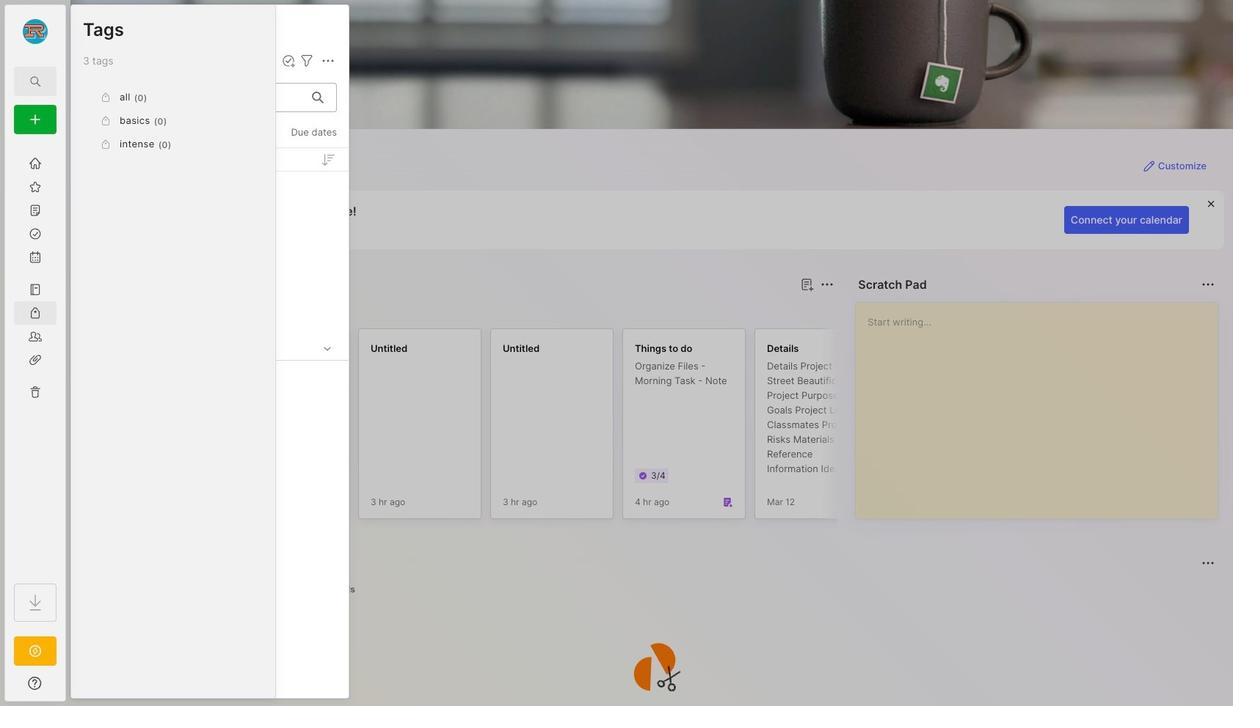 Task type: locate. For each thing, give the bounding box(es) containing it.
1 horizontal spatial tab
[[277, 581, 315, 599]]

upgrade image
[[26, 643, 44, 661]]

click to expand image
[[64, 680, 75, 697]]

row
[[77, 179, 343, 219], [77, 222, 343, 248], [77, 251, 343, 277], [77, 280, 343, 307], [77, 368, 343, 395], [77, 398, 343, 424], [77, 427, 343, 454], [77, 457, 343, 483], [77, 486, 343, 512], [77, 515, 343, 542], [77, 545, 343, 571], [77, 574, 343, 600], [77, 603, 343, 630]]

7 row from the top
[[77, 427, 343, 454]]

Account field
[[5, 17, 65, 46]]

tab
[[146, 302, 205, 320], [277, 581, 315, 599], [321, 581, 362, 599]]

12 row from the top
[[77, 574, 343, 600]]

8 row from the top
[[77, 457, 343, 483]]

13 row from the top
[[77, 603, 343, 630]]

home image
[[28, 156, 43, 171]]

5 row from the top
[[77, 368, 343, 395]]

tab list
[[97, 581, 1213, 599]]

tree
[[5, 143, 65, 571]]

4 row from the top
[[77, 280, 343, 307]]

collapse 01_completed image
[[320, 341, 335, 356]]

2 horizontal spatial tab
[[321, 581, 362, 599]]

row group
[[83, 86, 263, 156], [71, 148, 349, 642], [94, 329, 1233, 528]]



Task type: vqa. For each thing, say whether or not it's contained in the screenshot.
12th "row" from the bottom of the page
yes



Task type: describe. For each thing, give the bounding box(es) containing it.
account image
[[23, 19, 48, 44]]

10 row from the top
[[77, 515, 343, 542]]

2 row from the top
[[77, 222, 343, 248]]

6 row from the top
[[77, 398, 343, 424]]

WHAT'S NEW field
[[5, 672, 65, 696]]

1 row from the top
[[77, 179, 343, 219]]

Find tasks… text field
[[86, 86, 303, 110]]

main element
[[0, 0, 70, 707]]

Start writing… text field
[[868, 303, 1217, 507]]

3 row from the top
[[77, 251, 343, 277]]

edit search image
[[26, 73, 44, 90]]

11 row from the top
[[77, 545, 343, 571]]

9 row from the top
[[77, 486, 343, 512]]

tree inside main element
[[5, 143, 65, 571]]

new task image
[[281, 54, 296, 68]]

0 horizontal spatial tab
[[146, 302, 205, 320]]



